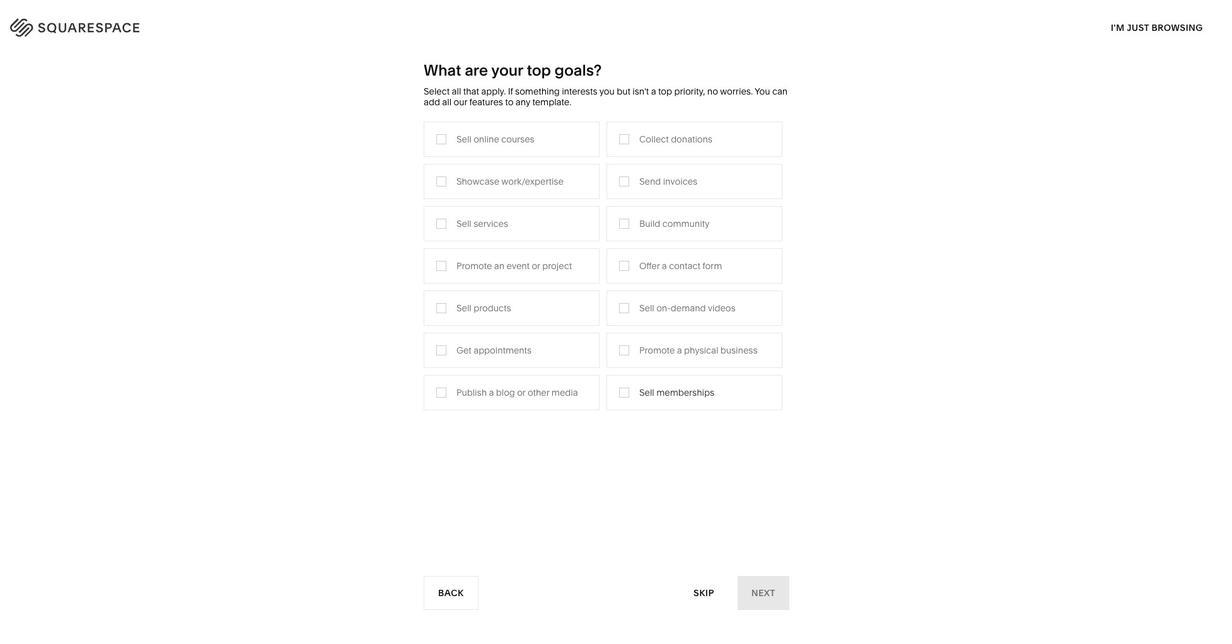 Task type: vqa. For each thing, say whether or not it's contained in the screenshot.
"Log"
no



Task type: locate. For each thing, give the bounding box(es) containing it.
donations
[[671, 133, 713, 145]]

promote a physical business
[[640, 345, 758, 356]]

sell online courses
[[457, 133, 535, 145]]

nature
[[591, 238, 619, 250]]

estate
[[478, 314, 504, 325]]

a for promote a physical business
[[677, 345, 682, 356]]

a left blog
[[489, 387, 494, 398]]

media & podcasts
[[458, 257, 532, 269]]

fitness
[[591, 257, 621, 269]]

worries.
[[720, 86, 753, 97]]

publish a blog or other media
[[457, 387, 578, 398]]

next button
[[738, 577, 790, 611]]

or right event
[[532, 260, 540, 272]]

0 horizontal spatial promote
[[457, 260, 492, 272]]

skip
[[694, 588, 714, 599]]

top
[[527, 61, 551, 79], [659, 86, 672, 97]]

a right offer
[[662, 260, 667, 272]]

promote up events
[[457, 260, 492, 272]]

an
[[494, 260, 505, 272]]

1 vertical spatial promote
[[640, 345, 675, 356]]

get
[[457, 345, 472, 356]]

isn't
[[633, 86, 649, 97]]

community
[[325, 276, 373, 287]]

a left physical
[[677, 345, 682, 356]]

a
[[651, 86, 656, 97], [662, 260, 667, 272], [677, 345, 682, 356], [489, 387, 494, 398]]

all left that at top left
[[452, 86, 461, 97]]

apply.
[[481, 86, 506, 97]]

& right the "home"
[[619, 219, 624, 231]]

1 horizontal spatial promote
[[640, 345, 675, 356]]

that
[[463, 86, 479, 97]]

sell on-demand videos
[[640, 303, 736, 314]]

profits
[[404, 276, 430, 287]]

0 vertical spatial promote
[[457, 260, 492, 272]]

or right blog
[[517, 387, 526, 398]]

add
[[424, 96, 440, 108]]

templates
[[577, 63, 632, 75]]

weddings link
[[458, 295, 513, 306]]

interests
[[562, 86, 598, 97]]

0 vertical spatial top
[[527, 61, 551, 79]]

sell left on-
[[640, 303, 655, 314]]

&
[[619, 219, 624, 231], [621, 238, 627, 250], [486, 257, 492, 269], [375, 276, 381, 287], [506, 314, 512, 325]]

& right nature
[[621, 238, 627, 250]]

top right 'isn't'
[[659, 86, 672, 97]]

real estate & properties link
[[458, 314, 569, 325]]

all
[[452, 86, 461, 97], [442, 96, 452, 108]]

sell up real at the left bottom
[[457, 303, 472, 314]]

you
[[600, 86, 615, 97]]

1 vertical spatial top
[[659, 86, 672, 97]]

1 vertical spatial or
[[517, 387, 526, 398]]

or
[[532, 260, 540, 272], [517, 387, 526, 398]]

real
[[458, 314, 476, 325]]

travel
[[458, 219, 482, 231]]

videos
[[708, 303, 736, 314]]

travel link
[[458, 219, 495, 231]]

a for offer a contact form
[[662, 260, 667, 272]]

invoices
[[663, 176, 698, 187]]

event
[[507, 260, 530, 272]]

promote for promote a physical business
[[640, 345, 675, 356]]

sell
[[457, 133, 472, 145], [457, 218, 472, 229], [457, 303, 472, 314], [640, 303, 655, 314], [640, 387, 655, 398]]

& left an
[[486, 257, 492, 269]]

a inside 'what are your top goals? select all that apply. if something interests you but isn't a top priority, no worries. you can add all our features to any template.'
[[651, 86, 656, 97]]

animals
[[629, 238, 662, 250]]

0 horizontal spatial or
[[517, 387, 526, 398]]

sell for sell online courses
[[457, 133, 472, 145]]

podcasts
[[494, 257, 532, 269]]

what are your top goals? main content
[[0, 0, 1214, 628]]

promote
[[457, 260, 492, 272], [640, 345, 675, 356]]

top up 'something' at the top
[[527, 61, 551, 79]]

offer
[[640, 260, 660, 272]]

promote down on-
[[640, 345, 675, 356]]

any
[[516, 96, 530, 108]]

sell products
[[457, 303, 511, 314]]

sell left memberships
[[640, 387, 655, 398]]

our
[[454, 96, 467, 108]]

0 vertical spatial or
[[532, 260, 540, 272]]

courses
[[502, 133, 535, 145]]

products
[[474, 303, 511, 314]]

project
[[543, 260, 572, 272]]

or for event
[[532, 260, 540, 272]]

back
[[438, 588, 464, 599]]

build community
[[640, 218, 710, 229]]

& left non-
[[375, 276, 381, 287]]

send invoices
[[640, 176, 698, 187]]

fitness link
[[591, 257, 633, 269]]

collect donations
[[640, 133, 713, 145]]

community & non-profits link
[[325, 276, 443, 287]]

a right 'isn't'
[[651, 86, 656, 97]]

no
[[708, 86, 718, 97]]

sell left online
[[457, 133, 472, 145]]

properties
[[514, 314, 557, 325]]

1 horizontal spatial or
[[532, 260, 540, 272]]

appointments
[[474, 345, 532, 356]]

products
[[490, 63, 542, 75]]

products button
[[490, 44, 552, 95]]

sell left the services
[[457, 218, 472, 229]]

showcase work/expertise
[[457, 176, 564, 187]]

sell for sell memberships
[[640, 387, 655, 398]]



Task type: describe. For each thing, give the bounding box(es) containing it.
weddings
[[458, 295, 500, 306]]

restaurants link
[[458, 238, 520, 250]]

i'm just browsing link
[[1111, 10, 1203, 45]]

sell for sell products
[[457, 303, 472, 314]]

what are your top goals? select all that apply. if something interests you but isn't a top priority, no worries. you can add all our features to any template.
[[424, 61, 788, 108]]

just
[[1127, 22, 1150, 33]]

community & non-profits
[[325, 276, 430, 287]]

decor
[[626, 219, 652, 231]]

sell memberships
[[640, 387, 715, 398]]

home
[[591, 219, 616, 231]]

real estate & properties
[[458, 314, 557, 325]]

are
[[465, 61, 488, 79]]

community
[[663, 218, 710, 229]]

offer a contact form
[[640, 260, 722, 272]]

something
[[515, 86, 560, 97]]

i'm just browsing
[[1111, 22, 1203, 33]]

browsing
[[1152, 22, 1203, 33]]

i'm
[[1111, 22, 1125, 33]]

1 horizontal spatial top
[[659, 86, 672, 97]]

next
[[752, 588, 776, 599]]

back button
[[424, 577, 478, 611]]

on-
[[657, 303, 671, 314]]

nature & animals link
[[591, 238, 675, 250]]

your
[[492, 61, 523, 79]]

events link
[[458, 276, 498, 287]]

nature & animals
[[591, 238, 662, 250]]

you
[[755, 86, 770, 97]]

build
[[640, 218, 661, 229]]

business
[[721, 345, 758, 356]]

select
[[424, 86, 450, 97]]

promote for promote an event or project
[[457, 260, 492, 272]]

all left our
[[442, 96, 452, 108]]

but
[[617, 86, 631, 97]]

& for podcasts
[[486, 257, 492, 269]]

& right estate
[[506, 314, 512, 325]]

sell services
[[457, 218, 508, 229]]

sell for sell services
[[457, 218, 472, 229]]

to
[[505, 96, 514, 108]]

dario image
[[436, 475, 778, 628]]

media & podcasts link
[[458, 257, 545, 269]]

home & decor
[[591, 219, 652, 231]]

promote an event or project
[[457, 260, 572, 272]]

other
[[528, 387, 550, 398]]

media
[[458, 257, 484, 269]]

form
[[703, 260, 722, 272]]

& for decor
[[619, 219, 624, 231]]

if
[[508, 86, 513, 97]]

features
[[470, 96, 503, 108]]

& for non-
[[375, 276, 381, 287]]

showcase
[[457, 176, 500, 187]]

priority,
[[675, 86, 705, 97]]

publish
[[457, 387, 487, 398]]

online
[[474, 133, 499, 145]]

0 horizontal spatial top
[[527, 61, 551, 79]]

a for publish a blog or other media
[[489, 387, 494, 398]]

skip button
[[680, 576, 728, 611]]

restaurants
[[458, 238, 507, 250]]

events
[[458, 276, 485, 287]]

collect
[[640, 133, 669, 145]]

services
[[474, 218, 508, 229]]

send
[[640, 176, 661, 187]]

work/expertise
[[502, 176, 564, 187]]

memberships
[[657, 387, 715, 398]]

demand
[[671, 303, 706, 314]]

non-
[[383, 276, 404, 287]]

or for blog
[[517, 387, 526, 398]]

can
[[773, 86, 788, 97]]

templates link
[[577, 44, 632, 95]]

contact
[[669, 260, 701, 272]]

get appointments
[[457, 345, 532, 356]]

home & decor link
[[591, 219, 665, 231]]

blog
[[496, 387, 515, 398]]

physical
[[684, 345, 719, 356]]

& for animals
[[621, 238, 627, 250]]

sell for sell on-demand videos
[[640, 303, 655, 314]]



